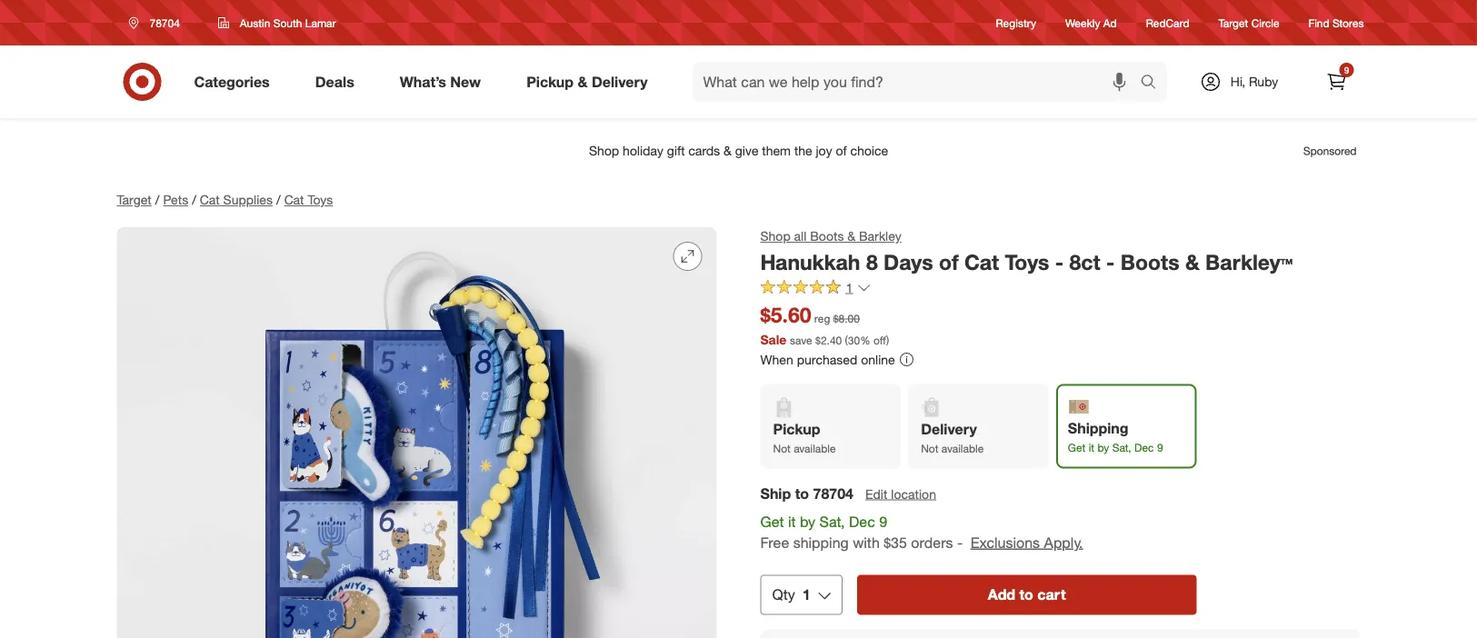 Task type: describe. For each thing, give the bounding box(es) containing it.
off
[[874, 333, 887, 347]]

toys inside shop all boots & barkley hanukkah 8 days of cat toys - 8ct - boots & barkley™
[[1005, 249, 1050, 275]]

online
[[861, 351, 895, 367]]

weekly ad link
[[1066, 15, 1117, 31]]

cart
[[1038, 586, 1066, 603]]

- for apply.
[[957, 534, 963, 551]]

dec inside get it by sat, dec 9 free shipping with $35 orders - exclusions apply.
[[849, 513, 875, 531]]

when
[[761, 351, 794, 367]]

1 vertical spatial 78704
[[813, 485, 854, 502]]

search
[[1132, 75, 1176, 92]]

weekly
[[1066, 16, 1101, 29]]

78704 button
[[117, 6, 199, 39]]

find stores
[[1309, 16, 1364, 29]]

sat, inside shipping get it by sat, dec 9
[[1112, 440, 1132, 454]]

location
[[891, 486, 936, 502]]

with
[[853, 534, 880, 551]]

barkley
[[859, 228, 902, 244]]

what's
[[400, 73, 446, 91]]

$5.60
[[761, 303, 811, 328]]

2 / from the left
[[192, 192, 196, 208]]

shop
[[761, 228, 791, 244]]

30
[[848, 333, 860, 347]]

pickup for &
[[527, 73, 574, 91]]

$5.60 reg $8.00 sale save $ 2.40 ( 30 % off )
[[761, 303, 889, 347]]

categories
[[194, 73, 270, 91]]

add to cart
[[988, 586, 1066, 603]]

1 horizontal spatial &
[[848, 228, 856, 244]]

austin south lamar
[[240, 16, 336, 30]]

0 horizontal spatial delivery
[[592, 73, 648, 91]]

8ct
[[1070, 249, 1101, 275]]

hanukkah
[[761, 249, 861, 275]]

8
[[866, 249, 878, 275]]

by inside shipping get it by sat, dec 9
[[1098, 440, 1109, 454]]

target for target / pets / cat supplies / cat toys
[[117, 192, 152, 208]]

$8.00
[[833, 312, 860, 326]]

target circle
[[1219, 16, 1280, 29]]

deals link
[[300, 62, 377, 102]]

pickup & delivery
[[527, 73, 648, 91]]

9 inside shipping get it by sat, dec 9
[[1157, 440, 1163, 454]]

ad
[[1104, 16, 1117, 29]]

exclusions
[[971, 534, 1040, 551]]

1 inside "link"
[[846, 280, 853, 296]]

shipping
[[1068, 420, 1129, 437]]

deals
[[315, 73, 354, 91]]

not for delivery
[[921, 441, 939, 455]]

qty 1
[[772, 586, 811, 603]]

shipping
[[793, 534, 849, 551]]

get inside shipping get it by sat, dec 9
[[1068, 440, 1086, 454]]

not for pickup
[[773, 441, 791, 455]]

search button
[[1132, 62, 1176, 105]]

what's new link
[[384, 62, 504, 102]]

apply.
[[1044, 534, 1083, 551]]

2.40
[[821, 333, 842, 347]]

9 link
[[1317, 62, 1357, 102]]

cat toys link
[[284, 192, 333, 208]]

sat, inside get it by sat, dec 9 free shipping with $35 orders - exclusions apply.
[[820, 513, 845, 531]]

exclusions apply. link
[[971, 534, 1083, 551]]

days
[[884, 249, 933, 275]]

ship
[[761, 485, 791, 502]]

pickup not available
[[773, 420, 836, 455]]

edit
[[866, 486, 888, 502]]

delivery not available
[[921, 420, 984, 455]]

add
[[988, 586, 1016, 603]]

barkley™
[[1206, 249, 1293, 275]]

pets
[[163, 192, 188, 208]]

target / pets / cat supplies / cat toys
[[117, 192, 333, 208]]

redcard
[[1146, 16, 1190, 29]]

new
[[450, 73, 481, 91]]

get it by sat, dec 9 free shipping with $35 orders - exclusions apply.
[[761, 513, 1083, 551]]

shop all boots & barkley hanukkah 8 days of cat toys - 8ct - boots & barkley™
[[761, 228, 1293, 275]]

advertisement region
[[102, 129, 1375, 173]]

all
[[794, 228, 807, 244]]

dec inside shipping get it by sat, dec 9
[[1135, 440, 1154, 454]]

3 / from the left
[[276, 192, 281, 208]]

0 horizontal spatial boots
[[810, 228, 844, 244]]

registry link
[[996, 15, 1036, 31]]

find stores link
[[1309, 15, 1364, 31]]

hi, ruby
[[1231, 74, 1278, 90]]



Task type: vqa. For each thing, say whether or not it's contained in the screenshot.
'1' inside 1 LINK
yes



Task type: locate. For each thing, give the bounding box(es) containing it.
toys left 8ct on the top right of page
[[1005, 249, 1050, 275]]

it
[[1089, 440, 1095, 454], [788, 513, 796, 531]]

9 inside get it by sat, dec 9 free shipping with $35 orders - exclusions apply.
[[879, 513, 887, 531]]

0 horizontal spatial toys
[[308, 192, 333, 208]]

available
[[794, 441, 836, 455], [942, 441, 984, 455]]

circle
[[1252, 16, 1280, 29]]

hi,
[[1231, 74, 1246, 90]]

1 vertical spatial boots
[[1121, 249, 1180, 275]]

$
[[816, 333, 821, 347]]

1 vertical spatial it
[[788, 513, 796, 531]]

- inside get it by sat, dec 9 free shipping with $35 orders - exclusions apply.
[[957, 534, 963, 551]]

0 vertical spatial toys
[[308, 192, 333, 208]]

1
[[846, 280, 853, 296], [803, 586, 811, 603]]

1 horizontal spatial delivery
[[921, 420, 977, 438]]

pickup right new
[[527, 73, 574, 91]]

0 horizontal spatial -
[[957, 534, 963, 551]]

toys right supplies
[[308, 192, 333, 208]]

0 horizontal spatial get
[[761, 513, 784, 531]]

& inside 'pickup & delivery' link
[[578, 73, 588, 91]]

1 horizontal spatial not
[[921, 441, 939, 455]]

cat supplies link
[[200, 192, 273, 208]]

0 vertical spatial &
[[578, 73, 588, 91]]

0 vertical spatial dec
[[1135, 440, 1154, 454]]

78704
[[150, 16, 180, 30], [813, 485, 854, 502]]

sat, down shipping
[[1112, 440, 1132, 454]]

boots right all
[[810, 228, 844, 244]]

target circle link
[[1219, 15, 1280, 31]]

by up shipping
[[800, 513, 816, 531]]

to inside button
[[1020, 586, 1034, 603]]

to right ship on the bottom right of the page
[[795, 485, 809, 502]]

9
[[1344, 64, 1349, 75], [1157, 440, 1163, 454], [879, 513, 887, 531]]

edit location button
[[865, 484, 937, 504]]

1 horizontal spatial -
[[1055, 249, 1064, 275]]

)
[[887, 333, 889, 347]]

it up free
[[788, 513, 796, 531]]

cat inside shop all boots & barkley hanukkah 8 days of cat toys - 8ct - boots & barkley™
[[965, 249, 999, 275]]

1 / from the left
[[155, 192, 160, 208]]

weekly ad
[[1066, 16, 1117, 29]]

by inside get it by sat, dec 9 free shipping with $35 orders - exclusions apply.
[[800, 513, 816, 531]]

sale
[[761, 331, 787, 347]]

1 available from the left
[[794, 441, 836, 455]]

save
[[790, 333, 812, 347]]

0 horizontal spatial not
[[773, 441, 791, 455]]

1 up $8.00 at the right
[[846, 280, 853, 296]]

1 horizontal spatial boots
[[1121, 249, 1180, 275]]

1 vertical spatial dec
[[849, 513, 875, 531]]

1 horizontal spatial toys
[[1005, 249, 1050, 275]]

not
[[773, 441, 791, 455], [921, 441, 939, 455]]

- right 8ct on the top right of page
[[1106, 249, 1115, 275]]

0 horizontal spatial 78704
[[150, 16, 180, 30]]

- left 8ct on the top right of page
[[1055, 249, 1064, 275]]

0 vertical spatial it
[[1089, 440, 1095, 454]]

0 horizontal spatial cat
[[200, 192, 220, 208]]

0 horizontal spatial /
[[155, 192, 160, 208]]

ruby
[[1249, 74, 1278, 90]]

0 horizontal spatial 9
[[879, 513, 887, 531]]

- right orders
[[957, 534, 963, 551]]

1 vertical spatial target
[[117, 192, 152, 208]]

free
[[761, 534, 789, 551]]

not up location
[[921, 441, 939, 455]]

1 horizontal spatial 9
[[1157, 440, 1163, 454]]

1 horizontal spatial 1
[[846, 280, 853, 296]]

what's new
[[400, 73, 481, 91]]

0 horizontal spatial available
[[794, 441, 836, 455]]

redcard link
[[1146, 15, 1190, 31]]

1 horizontal spatial get
[[1068, 440, 1086, 454]]

1 vertical spatial 1
[[803, 586, 811, 603]]

target
[[1219, 16, 1249, 29], [117, 192, 152, 208]]

%
[[860, 333, 871, 347]]

1 horizontal spatial by
[[1098, 440, 1109, 454]]

0 vertical spatial 9
[[1344, 64, 1349, 75]]

0 horizontal spatial sat,
[[820, 513, 845, 531]]

1 horizontal spatial it
[[1089, 440, 1095, 454]]

0 vertical spatial 1
[[846, 280, 853, 296]]

delivery inside delivery not available
[[921, 420, 977, 438]]

0 vertical spatial pickup
[[527, 73, 574, 91]]

cat right pets
[[200, 192, 220, 208]]

0 horizontal spatial pickup
[[527, 73, 574, 91]]

0 vertical spatial target
[[1219, 16, 1249, 29]]

to right add
[[1020, 586, 1034, 603]]

1 horizontal spatial pickup
[[773, 420, 820, 438]]

not up ship on the bottom right of the page
[[773, 441, 791, 455]]

pickup for not
[[773, 420, 820, 438]]

not inside pickup not available
[[773, 441, 791, 455]]

1 vertical spatial &
[[848, 228, 856, 244]]

get down shipping
[[1068, 440, 1086, 454]]

1 horizontal spatial /
[[192, 192, 196, 208]]

1 horizontal spatial 78704
[[813, 485, 854, 502]]

2 horizontal spatial &
[[1185, 249, 1200, 275]]

available inside pickup not available
[[794, 441, 836, 455]]

2 horizontal spatial /
[[276, 192, 281, 208]]

austin south lamar button
[[206, 6, 348, 39]]

1 vertical spatial 9
[[1157, 440, 1163, 454]]

1 vertical spatial get
[[761, 513, 784, 531]]

ship to 78704
[[761, 485, 854, 502]]

it inside get it by sat, dec 9 free shipping with $35 orders - exclusions apply.
[[788, 513, 796, 531]]

dec
[[1135, 440, 1154, 454], [849, 513, 875, 531]]

&
[[578, 73, 588, 91], [848, 228, 856, 244], [1185, 249, 1200, 275]]

78704 left the edit
[[813, 485, 854, 502]]

cat
[[200, 192, 220, 208], [284, 192, 304, 208], [965, 249, 999, 275]]

2 available from the left
[[942, 441, 984, 455]]

pickup
[[527, 73, 574, 91], [773, 420, 820, 438]]

0 horizontal spatial by
[[800, 513, 816, 531]]

0 horizontal spatial dec
[[849, 513, 875, 531]]

2 horizontal spatial -
[[1106, 249, 1115, 275]]

find
[[1309, 16, 1330, 29]]

reg
[[814, 312, 830, 326]]

1 vertical spatial toys
[[1005, 249, 1050, 275]]

0 horizontal spatial to
[[795, 485, 809, 502]]

add to cart button
[[857, 575, 1197, 615]]

of
[[939, 249, 959, 275]]

-
[[1055, 249, 1064, 275], [1106, 249, 1115, 275], [957, 534, 963, 551]]

categories link
[[179, 62, 292, 102]]

available for delivery
[[942, 441, 984, 455]]

0 horizontal spatial &
[[578, 73, 588, 91]]

it down shipping
[[1089, 440, 1095, 454]]

0 horizontal spatial 1
[[803, 586, 811, 603]]

1 horizontal spatial to
[[1020, 586, 1034, 603]]

to for add
[[1020, 586, 1034, 603]]

1 vertical spatial to
[[1020, 586, 1034, 603]]

to for ship
[[795, 485, 809, 502]]

target left pets "link"
[[117, 192, 152, 208]]

get
[[1068, 440, 1086, 454], [761, 513, 784, 531]]

0 vertical spatial 78704
[[150, 16, 180, 30]]

$35
[[884, 534, 907, 551]]

pets link
[[163, 192, 188, 208]]

2 vertical spatial 9
[[879, 513, 887, 531]]

/ right pets "link"
[[192, 192, 196, 208]]

1 horizontal spatial target
[[1219, 16, 1249, 29]]

cat right supplies
[[284, 192, 304, 208]]

available inside delivery not available
[[942, 441, 984, 455]]

/
[[155, 192, 160, 208], [192, 192, 196, 208], [276, 192, 281, 208]]

sat, up shipping
[[820, 513, 845, 531]]

target link
[[117, 192, 152, 208]]

0 horizontal spatial target
[[117, 192, 152, 208]]

orders
[[911, 534, 953, 551]]

1 horizontal spatial dec
[[1135, 440, 1154, 454]]

(
[[845, 333, 848, 347]]

delivery
[[592, 73, 648, 91], [921, 420, 977, 438]]

available for pickup
[[794, 441, 836, 455]]

0 vertical spatial delivery
[[592, 73, 648, 91]]

1 right qty
[[803, 586, 811, 603]]

by down shipping
[[1098, 440, 1109, 454]]

- for -
[[1055, 249, 1064, 275]]

1 horizontal spatial available
[[942, 441, 984, 455]]

qty
[[772, 586, 795, 603]]

shipping get it by sat, dec 9
[[1068, 420, 1163, 454]]

78704 left austin on the top of the page
[[150, 16, 180, 30]]

toys
[[308, 192, 333, 208], [1005, 249, 1050, 275]]

1 vertical spatial sat,
[[820, 513, 845, 531]]

0 vertical spatial get
[[1068, 440, 1086, 454]]

pickup up ship to 78704
[[773, 420, 820, 438]]

target inside 'link'
[[1219, 16, 1249, 29]]

get inside get it by sat, dec 9 free shipping with $35 orders - exclusions apply.
[[761, 513, 784, 531]]

stores
[[1333, 16, 1364, 29]]

when purchased online
[[761, 351, 895, 367]]

0 vertical spatial by
[[1098, 440, 1109, 454]]

edit location
[[866, 486, 936, 502]]

not inside delivery not available
[[921, 441, 939, 455]]

What can we help you find? suggestions appear below search field
[[692, 62, 1145, 102]]

1 vertical spatial delivery
[[921, 420, 977, 438]]

2 not from the left
[[921, 441, 939, 455]]

1 vertical spatial pickup
[[773, 420, 820, 438]]

0 vertical spatial to
[[795, 485, 809, 502]]

2 vertical spatial &
[[1185, 249, 1200, 275]]

target left circle
[[1219, 16, 1249, 29]]

cat right "of"
[[965, 249, 999, 275]]

1 horizontal spatial sat,
[[1112, 440, 1132, 454]]

1 not from the left
[[773, 441, 791, 455]]

2 horizontal spatial cat
[[965, 249, 999, 275]]

0 vertical spatial sat,
[[1112, 440, 1132, 454]]

hanukkah 8 days of cat toys - 8ct - boots &#38; barkley&#8482;, 1 of 5 image
[[117, 227, 717, 638]]

1 vertical spatial by
[[800, 513, 816, 531]]

lamar
[[305, 16, 336, 30]]

1 link
[[761, 279, 871, 300]]

/ left pets "link"
[[155, 192, 160, 208]]

to
[[795, 485, 809, 502], [1020, 586, 1034, 603]]

0 vertical spatial boots
[[810, 228, 844, 244]]

it inside shipping get it by sat, dec 9
[[1089, 440, 1095, 454]]

1 horizontal spatial cat
[[284, 192, 304, 208]]

pickup & delivery link
[[511, 62, 671, 102]]

purchased
[[797, 351, 858, 367]]

pickup inside pickup not available
[[773, 420, 820, 438]]

sat,
[[1112, 440, 1132, 454], [820, 513, 845, 531]]

0 horizontal spatial it
[[788, 513, 796, 531]]

registry
[[996, 16, 1036, 29]]

/ left cat toys link in the left of the page
[[276, 192, 281, 208]]

south
[[273, 16, 302, 30]]

78704 inside dropdown button
[[150, 16, 180, 30]]

supplies
[[223, 192, 273, 208]]

austin
[[240, 16, 270, 30]]

target for target circle
[[1219, 16, 1249, 29]]

2 horizontal spatial 9
[[1344, 64, 1349, 75]]

boots right 8ct on the top right of page
[[1121, 249, 1180, 275]]

get up free
[[761, 513, 784, 531]]



